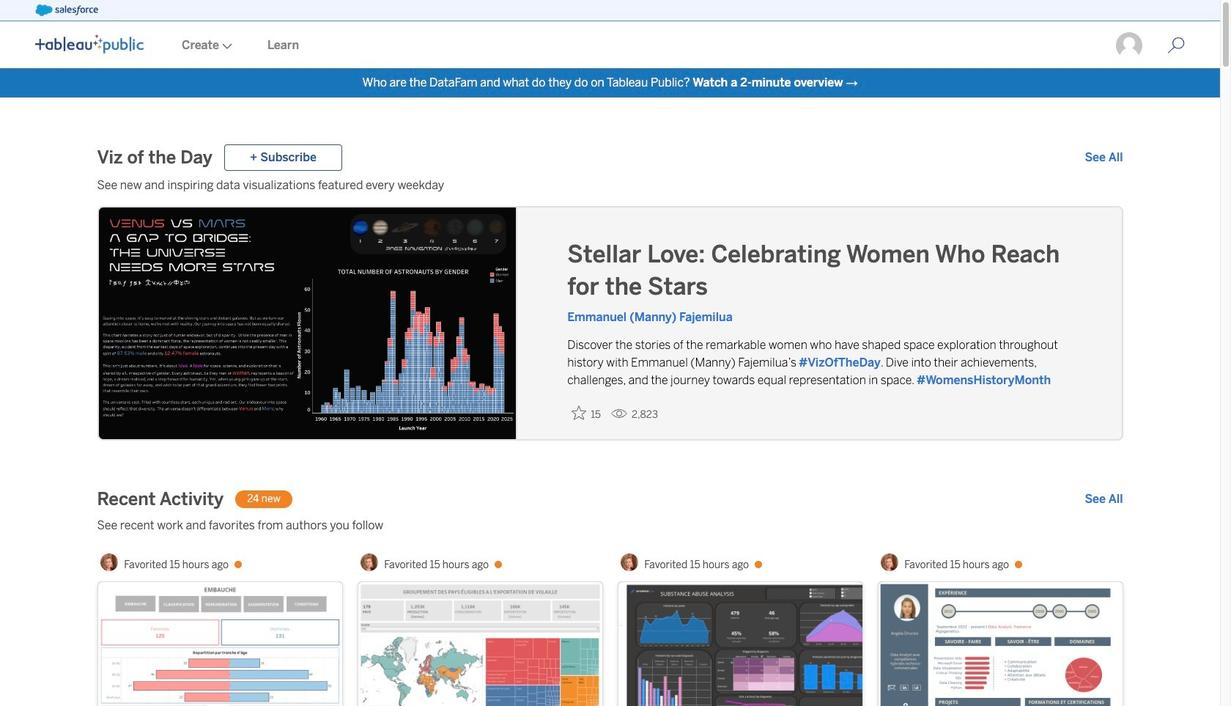 Task type: vqa. For each thing, say whether or not it's contained in the screenshot.
List options menu
no



Task type: locate. For each thing, give the bounding box(es) containing it.
go to search image
[[1150, 37, 1203, 54]]

1 horizontal spatial angela drucioc image
[[361, 554, 379, 571]]

see all recent activity element
[[1085, 490, 1124, 508]]

workbook thumbnail image
[[98, 582, 342, 706], [358, 582, 602, 706], [618, 582, 863, 706], [879, 582, 1123, 706]]

angela drucioc image
[[101, 554, 118, 571], [361, 554, 379, 571], [881, 554, 899, 571]]

2 horizontal spatial angela drucioc image
[[881, 554, 899, 571]]

viz of the day heading
[[97, 146, 213, 169]]

see recent work and favorites from authors you follow element
[[97, 517, 1124, 534]]

tara.schultz image
[[1115, 31, 1144, 60]]

1 workbook thumbnail image from the left
[[98, 582, 342, 706]]

2 workbook thumbnail image from the left
[[358, 582, 602, 706]]

4 workbook thumbnail image from the left
[[879, 582, 1123, 706]]

workbook thumbnail image for angela drucioc image
[[618, 582, 863, 706]]

3 workbook thumbnail image from the left
[[618, 582, 863, 706]]

0 horizontal spatial angela drucioc image
[[101, 554, 118, 571]]

see all viz of the day element
[[1085, 149, 1124, 166]]

create image
[[219, 43, 232, 49]]



Task type: describe. For each thing, give the bounding box(es) containing it.
workbook thumbnail image for 3rd angela drucioc icon from left
[[879, 582, 1123, 706]]

angela drucioc image
[[621, 554, 639, 571]]

tableau public viz of the day image
[[99, 207, 518, 442]]

workbook thumbnail image for second angela drucioc icon from right
[[358, 582, 602, 706]]

add favorite image
[[572, 405, 587, 420]]

2 angela drucioc image from the left
[[361, 554, 379, 571]]

3 angela drucioc image from the left
[[881, 554, 899, 571]]

logo image
[[35, 34, 144, 54]]

salesforce logo image
[[35, 4, 98, 16]]

see new and inspiring data visualizations featured every weekday element
[[97, 177, 1124, 194]]

Add Favorite button
[[568, 401, 606, 425]]

recent activity heading
[[97, 488, 224, 511]]

workbook thumbnail image for 1st angela drucioc icon from the left
[[98, 582, 342, 706]]

1 angela drucioc image from the left
[[101, 554, 118, 571]]



